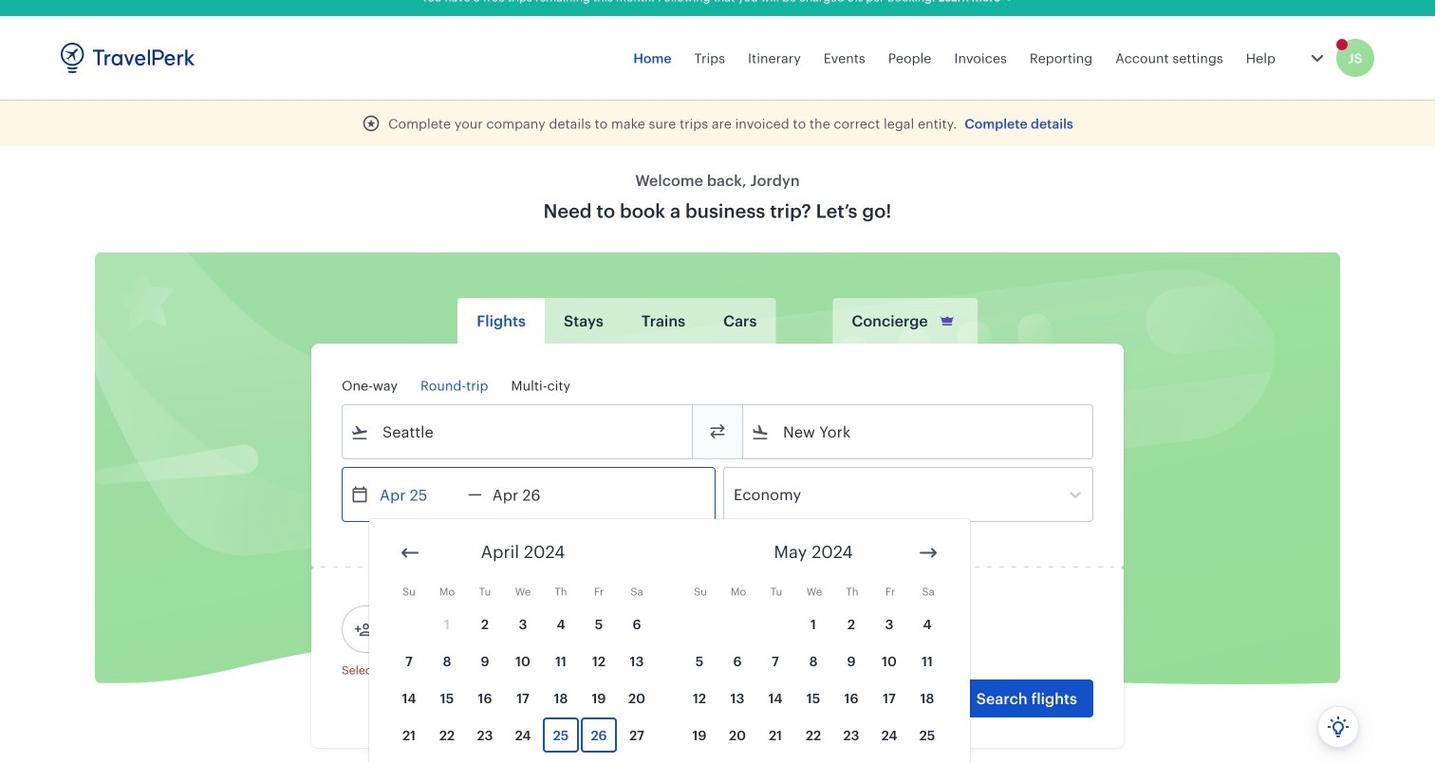 Task type: describe. For each thing, give the bounding box(es) containing it.
calendar application
[[369, 519, 1436, 764]]

move forward to switch to the next month. image
[[917, 542, 940, 565]]

From search field
[[369, 417, 668, 447]]



Task type: locate. For each thing, give the bounding box(es) containing it.
choose saturday, may 4, 2024 as your check-in date. it's available. image
[[910, 607, 946, 642]]

choose saturday, may 18, 2024 as your check-in date. it's available. image
[[910, 681, 946, 716]]

choose saturday, may 25, 2024 as your check-in date. it's available. image
[[910, 718, 946, 753]]

choose friday, may 3, 2024 as your check-in date. it's available. image
[[872, 607, 908, 642]]

choose friday, may 17, 2024 as your check-in date. it's available. image
[[872, 681, 908, 716]]

choose friday, may 10, 2024 as your check-in date. it's available. image
[[872, 644, 908, 679]]

To search field
[[770, 417, 1068, 447]]

choose friday, may 24, 2024 as your check-in date. it's available. image
[[872, 718, 908, 753]]

Add first traveler search field
[[373, 614, 571, 645]]

Depart text field
[[369, 468, 468, 521]]

choose saturday, may 11, 2024 as your check-in date. it's available. image
[[910, 644, 946, 679]]

move backward to switch to the previous month. image
[[399, 542, 422, 565]]

Return text field
[[482, 468, 581, 521]]



